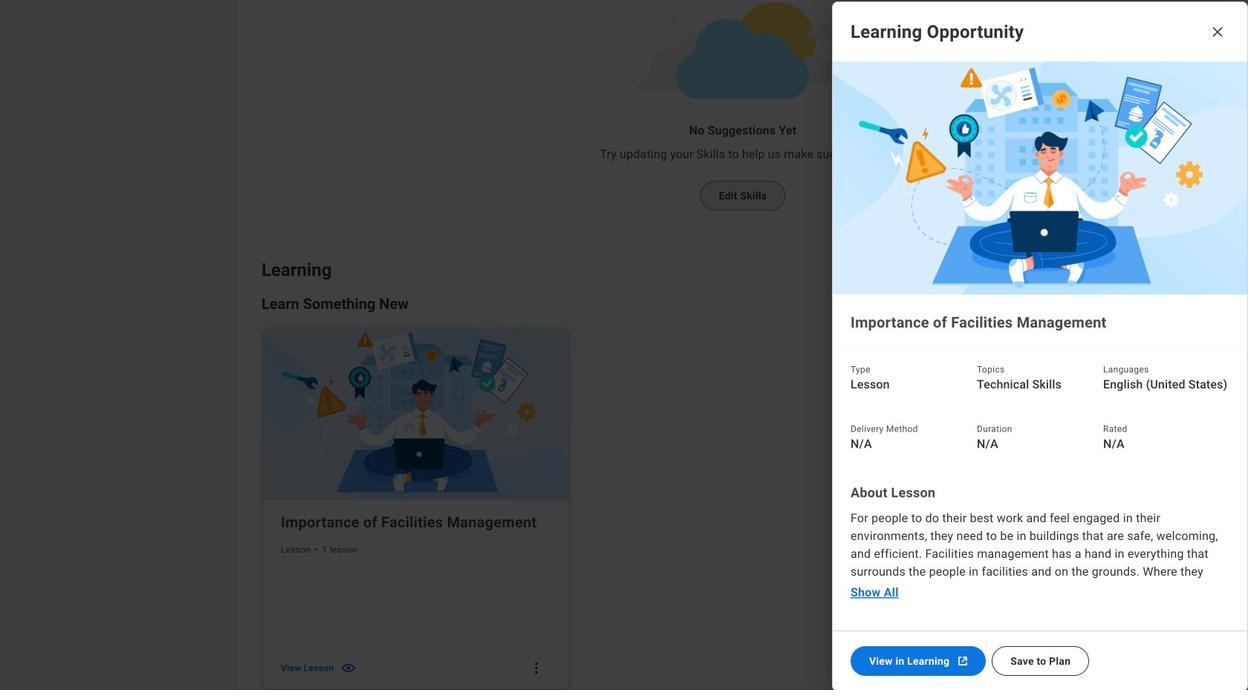 Task type: describe. For each thing, give the bounding box(es) containing it.
importance of facilities management image
[[263, 328, 569, 501]]

ext link image
[[956, 654, 971, 669]]



Task type: vqa. For each thing, say whether or not it's contained in the screenshot.
visible image
yes



Task type: locate. For each thing, give the bounding box(es) containing it.
x image
[[1211, 25, 1226, 39]]

visible image
[[340, 660, 357, 677]]

default opportunity image image
[[833, 62, 1248, 295]]

dialog
[[833, 1, 1249, 691]]



